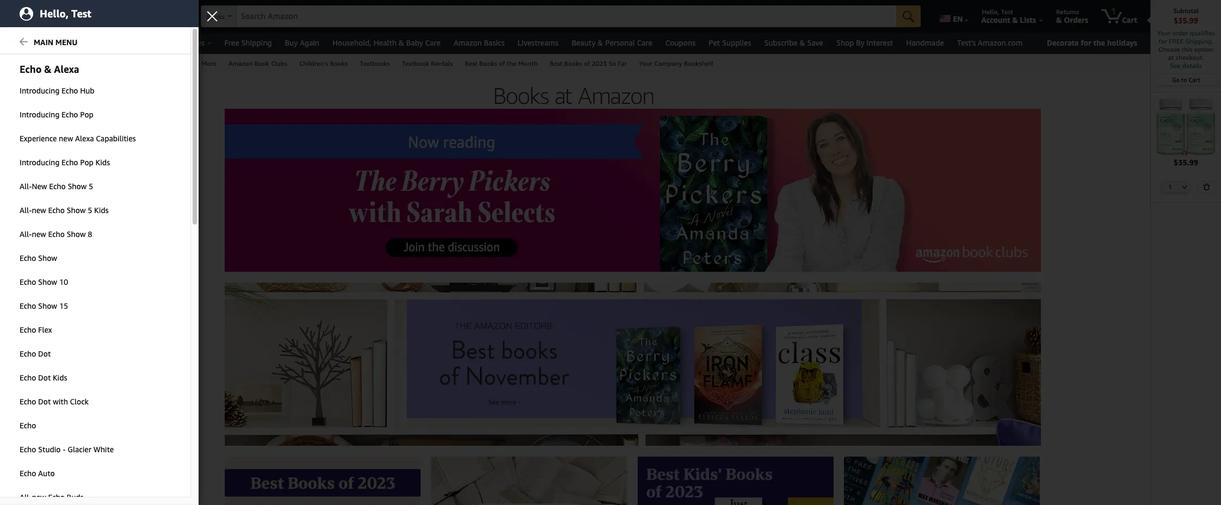 Task type: locate. For each thing, give the bounding box(es) containing it.
cart down details
[[1189, 76, 1201, 83]]

for inside your order qualifies for free shipping. choose this option at checkout. see details
[[1159, 37, 1168, 45]]

all- up deals in books 'link'
[[20, 230, 32, 239]]

0 vertical spatial month
[[518, 59, 538, 67]]

your inside your order qualifies for free shipping. choose this option at checkout. see details
[[1157, 29, 1171, 37]]

0 vertical spatial picks
[[43, 201, 58, 209]]

of for best books of 2023 so far
[[584, 59, 590, 67]]

introducing for introducing echo pop kids
[[20, 158, 60, 167]]

1 horizontal spatial to
[[119, 8, 126, 16]]

1 vertical spatial so
[[74, 192, 82, 199]]

hello, test link
[[0, 0, 199, 27]]

hello, test up menu
[[40, 7, 91, 19]]

children's down back
[[15, 162, 44, 170]]

2023 down beauty & personal care link at the top
[[592, 59, 607, 67]]

back
[[15, 152, 30, 160]]

0 vertical spatial $35.99
[[1174, 16, 1199, 25]]

echo dot with clock link
[[0, 391, 190, 414]]

household, health & baby care
[[333, 38, 441, 47]]

0 horizontal spatial textbook rentals link
[[15, 376, 65, 383]]

textbooks link
[[354, 54, 396, 71]]

your left company
[[639, 59, 653, 67]]

navigation navigation
[[0, 0, 1221, 506]]

more right the sellers
[[201, 59, 217, 67]]

0 vertical spatial textbook
[[402, 59, 429, 67]]

1 vertical spatial 5
[[88, 206, 92, 215]]

textbook inside 'navigation' navigation
[[402, 59, 429, 67]]

holiday deals link
[[42, 35, 102, 51]]

with up deals in books 'link'
[[33, 231, 44, 238]]

5 for all-new echo show 5 kids
[[88, 206, 92, 215]]

2 vertical spatial the
[[57, 182, 66, 189]]

in down 'read with pride' link
[[34, 241, 39, 248]]

cart up holidays
[[1122, 15, 1138, 24]]

dot down start a new series
[[38, 349, 51, 359]]

0 vertical spatial new
[[32, 182, 47, 191]]

& right the beauty
[[598, 38, 603, 47]]

textbook rentals down baby
[[402, 59, 453, 67]]

children's
[[299, 59, 328, 67], [15, 162, 44, 170]]

textbooks up "echo dot kids"
[[10, 354, 45, 362]]

book inside 'navigation' navigation
[[254, 59, 269, 67]]

more down deals in books 'link'
[[10, 257, 27, 265]]

0 vertical spatial your
[[1157, 29, 1171, 37]]

1 vertical spatial dot
[[38, 373, 51, 383]]

textbooks down health
[[360, 59, 390, 67]]

textbook rentals
[[402, 59, 453, 67], [15, 376, 65, 383]]

amazon book review image
[[431, 457, 627, 506]]

so up all-new echo show 5 kids
[[74, 192, 82, 199]]

2 vertical spatial kids
[[53, 373, 67, 383]]

best for best sellers & more
[[159, 59, 172, 67]]

picks up black at top left
[[43, 201, 58, 209]]

beauty & personal care
[[572, 38, 653, 47]]

kindle for kindle ebooks
[[15, 423, 33, 431]]

best books of 2023 so far link down all-new echo show 5
[[15, 192, 93, 199]]

of up celebrity picks link
[[50, 182, 56, 189]]

1 horizontal spatial rentals
[[431, 59, 453, 67]]

1 vertical spatial textbook rentals
[[15, 376, 65, 383]]

month for best books of the month
[[518, 59, 538, 67]]

4 all- from the top
[[20, 493, 32, 502]]

1 vertical spatial your
[[639, 59, 653, 67]]

2 horizontal spatial to
[[1182, 76, 1187, 83]]

pop down alexa
[[80, 158, 94, 167]]

1 horizontal spatial textbook rentals
[[402, 59, 453, 67]]

new for all-new echo buds
[[32, 493, 46, 502]]

all- down prime
[[20, 493, 32, 502]]

0 vertical spatial far
[[618, 59, 627, 67]]

all- up celebrity
[[20, 182, 32, 191]]

location
[[116, 15, 145, 24]]

blog
[[81, 279, 94, 286]]

0 vertical spatial kindle
[[10, 402, 31, 410]]

$35.99 inside subtotal $35.99
[[1174, 16, 1199, 25]]

rentals down amazon basics link
[[431, 59, 453, 67]]

1 vertical spatial textbook
[[15, 376, 41, 383]]

0 vertical spatial introducing
[[20, 86, 60, 95]]

introducing for introducing echo hub
[[20, 86, 60, 95]]

2 introducing from the top
[[20, 110, 60, 119]]

0 vertical spatial pop
[[80, 110, 94, 119]]

1 vertical spatial children's books link
[[15, 162, 64, 170]]

dot down echo dot
[[38, 373, 51, 383]]

1 horizontal spatial children's books link
[[293, 54, 354, 71]]

pop for introducing echo pop kids
[[80, 158, 94, 167]]

2 vertical spatial new
[[10, 494, 26, 503]]

1 vertical spatial far
[[83, 192, 93, 199]]

audible
[[40, 402, 66, 410]]

hello, test inside 'navigation' navigation
[[982, 8, 1013, 16]]

the inside best books of the month best books of 2023 so far celebrity picks books by black writers
[[57, 182, 66, 189]]

kids inside introducing echo pop kids link
[[96, 158, 110, 167]]

0 horizontal spatial to
[[32, 152, 37, 160]]

pet supplies
[[709, 38, 751, 47]]

your for your company bookshelf
[[639, 59, 653, 67]]

picks inside best books of the month best books of 2023 so far celebrity picks books by black writers
[[43, 201, 58, 209]]

livestreams link
[[511, 35, 565, 51]]

again
[[300, 38, 320, 47]]

book left club
[[15, 308, 30, 316]]

your
[[1157, 29, 1171, 37], [639, 59, 653, 67]]

1 vertical spatial new
[[36, 328, 49, 335]]

of down basics
[[499, 59, 505, 67]]

3 introducing from the top
[[20, 158, 60, 167]]

free shipping link
[[218, 35, 278, 51]]

0 vertical spatial best books of the month link
[[459, 54, 544, 71]]

month inside best books of the month best books of 2023 so far celebrity picks books by black writers
[[68, 182, 86, 189]]

with left clock at left
[[53, 397, 68, 407]]

1 vertical spatial picks
[[47, 308, 63, 316]]

pop inside introducing echo pop link
[[80, 110, 94, 119]]

echo
[[62, 86, 78, 95], [62, 110, 78, 119], [62, 158, 78, 167], [49, 182, 66, 191], [48, 206, 65, 215], [48, 230, 65, 239], [20, 254, 36, 263], [20, 278, 36, 287], [20, 302, 36, 311], [20, 325, 36, 335], [20, 349, 36, 359], [20, 373, 36, 383], [20, 397, 36, 407], [20, 421, 36, 431], [20, 445, 36, 454], [20, 469, 36, 478], [48, 493, 65, 502]]

delivering to los angeles 90005 update location
[[88, 8, 183, 24]]

best books of 2023 image
[[225, 457, 421, 506]]

save
[[807, 38, 824, 47]]

0 vertical spatial textbooks
[[360, 59, 390, 67]]

all-new echo show 5 kids link
[[0, 199, 190, 222]]

0 vertical spatial book
[[254, 59, 269, 67]]

textbook down echo dot
[[15, 376, 41, 383]]

kids down all-new echo show 5 link
[[94, 206, 109, 215]]

your left order
[[1157, 29, 1171, 37]]

2 pop from the top
[[80, 158, 94, 167]]

month down introducing echo pop kids
[[68, 182, 86, 189]]

twitter
[[70, 298, 89, 306]]

test down the en
[[957, 38, 971, 47]]

kids up echo dot with clock
[[53, 373, 67, 383]]

care right personal
[[637, 38, 653, 47]]

new for all-new echo show 5 kids
[[32, 206, 46, 215]]

1 horizontal spatial with
[[53, 397, 68, 407]]

book left clubs
[[254, 59, 269, 67]]

0 horizontal spatial far
[[83, 192, 93, 199]]

1 vertical spatial kids
[[94, 206, 109, 215]]

test left the lists
[[1001, 8, 1013, 16]]

book left 10
[[41, 279, 56, 286]]

1 vertical spatial pop
[[80, 158, 94, 167]]

best books of the month link up celebrity picks link
[[15, 182, 86, 189]]

amazon book clubs link
[[223, 54, 293, 71]]

all- for all-new echo show 5 kids
[[20, 206, 32, 215]]

the down livestreams link
[[507, 59, 517, 67]]

0 horizontal spatial book
[[15, 308, 30, 316]]

1 horizontal spatial more
[[201, 59, 217, 67]]

all
[[25, 38, 35, 48]]

buds
[[67, 493, 84, 502]]

1 vertical spatial deals
[[15, 241, 32, 248]]

test
[[71, 7, 91, 19], [1001, 8, 1013, 16], [957, 38, 971, 47]]

to down books in spanish link
[[32, 152, 37, 160]]

echo flex link
[[0, 319, 190, 342]]

children's inside the hispanic and latino stories books in spanish back to school books children's books
[[15, 162, 44, 170]]

so down beauty & personal care link at the top
[[609, 59, 616, 67]]

1 horizontal spatial the
[[507, 59, 517, 67]]

1 vertical spatial the
[[507, 59, 517, 67]]

test up holiday deals
[[71, 7, 91, 19]]

0 horizontal spatial month
[[68, 182, 86, 189]]

1 horizontal spatial care
[[637, 38, 653, 47]]

with inside read with pride deals in books
[[33, 231, 44, 238]]

& left the lists
[[1012, 15, 1018, 24]]

& right the sellers
[[195, 59, 200, 67]]

0 vertical spatial 2023
[[592, 59, 607, 67]]

& right echo
[[44, 63, 51, 75]]

book for review
[[41, 279, 56, 286]]

0 vertical spatial textbook rentals
[[402, 59, 453, 67]]

1 horizontal spatial month
[[518, 59, 538, 67]]

amazon basics
[[454, 38, 505, 47]]

2023 down all-new echo show 5
[[57, 192, 72, 199]]

2 vertical spatial to
[[32, 152, 37, 160]]

1 horizontal spatial hello,
[[982, 8, 999, 16]]

company
[[654, 59, 682, 67]]

deals down read
[[15, 241, 32, 248]]

best books of the month best books of 2023 so far celebrity picks books by black writers
[[15, 182, 93, 219]]

books in spanish link
[[15, 143, 66, 150]]

& left audible
[[33, 402, 38, 410]]

textbook rentals link down baby
[[396, 54, 459, 71]]

0 horizontal spatial textbooks
[[10, 354, 45, 362]]

0 vertical spatial the
[[1094, 38, 1105, 47]]

far
[[618, 59, 627, 67], [83, 192, 93, 199]]

subscribe & save link
[[758, 35, 830, 51]]

introducing down books in spanish link
[[20, 158, 60, 167]]

for left free
[[1159, 37, 1168, 45]]

interest
[[867, 38, 893, 47]]

1 vertical spatial best books of the month link
[[15, 182, 86, 189]]

2023
[[592, 59, 607, 67], [57, 192, 72, 199]]

all- left by
[[20, 206, 32, 215]]

new up celebrity picks link
[[32, 182, 47, 191]]

1 left dropdown icon
[[1169, 183, 1172, 190]]

1 vertical spatial rentals
[[43, 376, 65, 383]]

echo auto link
[[0, 463, 190, 485]]

1 horizontal spatial textbook
[[402, 59, 429, 67]]

2 horizontal spatial the
[[1094, 38, 1105, 47]]

1 pop from the top
[[80, 110, 94, 119]]

children's books link down the again
[[293, 54, 354, 71]]

so
[[609, 59, 616, 67], [74, 192, 82, 199]]

deals up 'search'
[[76, 38, 95, 47]]

pet
[[709, 38, 720, 47]]

$35.99 up dropdown icon
[[1174, 158, 1198, 167]]

1 horizontal spatial test
[[957, 38, 971, 47]]

start
[[15, 328, 29, 335]]

picks down amazon books on twitter link
[[47, 308, 63, 316]]

echo show
[[20, 254, 57, 263]]

0 vertical spatial so
[[609, 59, 616, 67]]

best for best books of the month
[[465, 59, 478, 67]]

books inside amazon books on twitter book club picks
[[41, 298, 59, 306]]

0 vertical spatial rentals
[[431, 59, 453, 67]]

best books of 2023 so far link down the beauty
[[544, 54, 633, 71]]

new down checkbox image
[[10, 494, 26, 503]]

amazon down more in books
[[15, 279, 39, 286]]

0 horizontal spatial textbook
[[15, 376, 41, 383]]

0 horizontal spatial so
[[74, 192, 82, 199]]

best sellers & more
[[159, 59, 217, 67]]

0 vertical spatial to
[[119, 8, 126, 16]]

1 horizontal spatial best books of 2023 so far link
[[544, 54, 633, 71]]

main
[[34, 38, 53, 47]]

1 vertical spatial kindle
[[15, 423, 33, 431]]

new right a at the bottom left
[[36, 328, 49, 335]]

pop inside introducing echo pop kids link
[[80, 158, 94, 167]]

amazon up club
[[15, 298, 39, 306]]

book for clubs
[[254, 59, 269, 67]]

0 vertical spatial 1
[[1111, 6, 1116, 17]]

of down the beauty
[[584, 59, 590, 67]]

for
[[1159, 37, 1168, 45], [1081, 38, 1092, 47]]

hello, up main menu
[[40, 7, 69, 19]]

amazon down free shipping link
[[229, 59, 253, 67]]

0 horizontal spatial for
[[1081, 38, 1092, 47]]

1 horizontal spatial best books of the month link
[[459, 54, 544, 71]]

2 horizontal spatial book
[[254, 59, 269, 67]]

care right baby
[[425, 38, 441, 47]]

2 vertical spatial dot
[[38, 397, 51, 407]]

1 vertical spatial month
[[68, 182, 86, 189]]

1 vertical spatial best books of 2023 so far link
[[15, 192, 93, 199]]

personal
[[605, 38, 635, 47]]

1 vertical spatial 2023
[[57, 192, 72, 199]]

in up back to school books link in the top of the page
[[35, 143, 40, 150]]

school
[[39, 152, 59, 160]]

echo show 15 link
[[0, 295, 190, 318]]

1 introducing from the top
[[20, 86, 60, 95]]

this
[[1182, 45, 1193, 53]]

to left los
[[119, 8, 126, 16]]

hello, up test 's amazon.com
[[982, 8, 999, 16]]

to right go
[[1182, 76, 1187, 83]]

0 horizontal spatial care
[[425, 38, 441, 47]]

alexa
[[54, 63, 79, 75]]

month down livestreams link
[[518, 59, 538, 67]]

far down personal
[[618, 59, 627, 67]]

0 vertical spatial children's
[[299, 59, 328, 67]]

2 dot from the top
[[38, 373, 51, 383]]

& for returns & orders
[[1056, 15, 1062, 24]]

0 horizontal spatial hello, test
[[40, 7, 91, 19]]

none submit inside 'books' search field
[[897, 5, 921, 27]]

5 right writers
[[88, 206, 92, 215]]

of down all-new echo show 5
[[50, 192, 56, 199]]

textbook
[[402, 59, 429, 67], [15, 376, 41, 383]]

care
[[425, 38, 441, 47], [637, 38, 653, 47]]

amazon book clubs
[[229, 59, 287, 67]]

pop up stories
[[80, 110, 94, 119]]

introducing up "and"
[[20, 110, 60, 119]]

kindle left ebooks
[[15, 423, 33, 431]]

series
[[51, 328, 70, 335]]

1 horizontal spatial hello, test
[[982, 8, 1013, 16]]

all-new echo show 8 link
[[0, 223, 190, 246]]

& inside returns & orders
[[1056, 15, 1062, 24]]

month for best books of the month best books of 2023 so far celebrity picks books by black writers
[[68, 182, 86, 189]]

3 dot from the top
[[38, 397, 51, 407]]

5
[[89, 182, 93, 191], [88, 206, 92, 215]]

1 vertical spatial $35.99
[[1174, 158, 1198, 167]]

see details link
[[1157, 62, 1216, 70]]

introducing down echo
[[20, 86, 60, 95]]

hello, test
[[40, 7, 91, 19], [982, 8, 1013, 16]]

children's down the again
[[299, 59, 328, 67]]

books%20at%20amazon image
[[347, 79, 804, 109]]

0 horizontal spatial 2023
[[57, 192, 72, 199]]

Books search field
[[201, 5, 921, 28]]

1 vertical spatial book
[[41, 279, 56, 286]]

the for best books of the month best books of 2023 so far celebrity picks books by black writers
[[57, 182, 66, 189]]

1 all- from the top
[[20, 182, 32, 191]]

to inside delivering to los angeles 90005 update location
[[119, 8, 126, 16]]

health
[[374, 38, 397, 47]]

0 horizontal spatial with
[[33, 231, 44, 238]]

hello, inside 'navigation' navigation
[[982, 8, 999, 16]]

echo auto
[[20, 469, 55, 478]]

1 horizontal spatial deals
[[76, 38, 95, 47]]

go to cart
[[1173, 76, 1201, 83]]

1 vertical spatial children's
[[15, 162, 44, 170]]

children's books link down back to school books link in the top of the page
[[15, 162, 64, 170]]

echo & alexa
[[20, 63, 79, 75]]

all-new echo show 5 kids
[[20, 206, 109, 215]]

hello, test up amazon.com at the right of page
[[982, 8, 1013, 16]]

show
[[68, 182, 87, 191], [67, 206, 86, 215], [67, 230, 86, 239], [38, 254, 57, 263], [38, 278, 57, 287], [38, 302, 57, 311]]

read with pride deals in books
[[15, 231, 61, 248]]

amazon left basics
[[454, 38, 482, 47]]

& left baby
[[399, 38, 404, 47]]

0 horizontal spatial deals
[[15, 241, 32, 248]]

2 horizontal spatial test
[[1001, 8, 1013, 16]]

textbook rentals link down echo dot
[[15, 376, 65, 383]]

read
[[15, 231, 31, 238]]

show inside 'link'
[[38, 254, 57, 263]]

$35.99 down subtotal at the right top
[[1174, 16, 1199, 25]]

1 vertical spatial 1
[[1169, 183, 1172, 190]]

0 vertical spatial more
[[201, 59, 217, 67]]

angeles
[[139, 8, 162, 16]]

0 vertical spatial dot
[[38, 349, 51, 359]]

3 all- from the top
[[20, 230, 32, 239]]

to inside the hispanic and latino stories books in spanish back to school books children's books
[[32, 152, 37, 160]]

1 horizontal spatial textbook rentals link
[[396, 54, 459, 71]]

new inside all-new echo show 5 link
[[32, 182, 47, 191]]

textbooks inside "link"
[[360, 59, 390, 67]]

& left 'save' at the right of the page
[[800, 38, 805, 47]]

introducing inside 'link'
[[20, 86, 60, 95]]

kindle up kindle ebooks link
[[10, 402, 31, 410]]

2 all- from the top
[[20, 206, 32, 215]]

far up all-new echo show 5 kids
[[83, 192, 93, 199]]

$35.99
[[1174, 16, 1199, 25], [1174, 158, 1198, 167]]

0 horizontal spatial children's
[[15, 162, 44, 170]]

textbook down baby
[[402, 59, 429, 67]]

1 vertical spatial cart
[[1189, 76, 1201, 83]]

1 up holidays
[[1111, 6, 1116, 17]]

0 vertical spatial deals
[[76, 38, 95, 47]]

0 vertical spatial with
[[33, 231, 44, 238]]

handmade link
[[900, 35, 951, 51]]

free shipping
[[225, 38, 272, 47]]

echo show link
[[0, 247, 190, 270]]

your for your order qualifies for free shipping. choose this option at checkout. see details
[[1157, 29, 1171, 37]]

month inside 'navigation' navigation
[[518, 59, 538, 67]]

amazon basics link
[[447, 35, 511, 51]]

for right decorate on the right
[[1081, 38, 1092, 47]]

experience
[[20, 134, 57, 143]]

kids down experience new alexa capabilities link
[[96, 158, 110, 167]]

introducing echo hub link
[[0, 79, 190, 102]]

buy
[[285, 38, 298, 47]]

textbook rentals inside textbook rentals link
[[402, 59, 453, 67]]

textbook rentals down echo dot
[[15, 376, 65, 383]]

None submit
[[897, 5, 921, 27]]

picks
[[43, 201, 58, 209], [47, 308, 63, 316]]

releases
[[28, 494, 58, 503]]

& for kindle & audible
[[33, 402, 38, 410]]

rentals up echo dot with clock
[[43, 376, 65, 383]]

0 horizontal spatial the
[[57, 182, 66, 189]]

best books of the month link down basics
[[459, 54, 544, 71]]

the down introducing echo pop kids
[[57, 182, 66, 189]]

holiday
[[48, 38, 74, 47]]

1 vertical spatial more
[[10, 257, 27, 265]]



Task type: describe. For each thing, give the bounding box(es) containing it.
book inside amazon books on twitter book club picks
[[15, 308, 30, 316]]

buy again
[[285, 38, 320, 47]]

0 horizontal spatial children's books link
[[15, 162, 64, 170]]

shop by interest
[[837, 38, 893, 47]]

& for beauty & personal care
[[598, 38, 603, 47]]

dropdown image
[[1182, 185, 1188, 189]]

0 vertical spatial cart
[[1122, 15, 1138, 24]]

1 horizontal spatial cart
[[1189, 76, 1201, 83]]

writers
[[62, 211, 82, 219]]

experience new alexa capabilities link
[[0, 127, 190, 150]]

start a new series
[[15, 328, 70, 335]]

0 horizontal spatial hello,
[[40, 7, 69, 19]]

menu
[[55, 38, 78, 47]]

best for best books of 2023 so far
[[550, 59, 563, 67]]

echo dot kids link
[[0, 367, 190, 390]]

all- for all-new echo show 8
[[20, 230, 32, 239]]

checkout.
[[1176, 53, 1204, 62]]

flex
[[38, 325, 52, 335]]

introducing echo pop kids
[[20, 158, 110, 167]]

shop
[[837, 38, 854, 47]]

kids inside echo dot kids link
[[53, 373, 67, 383]]

decorate
[[1047, 38, 1079, 47]]

amazon books on twitter book club picks
[[15, 298, 89, 316]]

beauty & personal care link
[[565, 35, 659, 51]]

delete image
[[1203, 183, 1211, 190]]

baby
[[406, 38, 423, 47]]

0 vertical spatial best books of 2023 so far link
[[544, 54, 633, 71]]

the for best books of the month
[[507, 59, 517, 67]]

lists
[[1020, 15, 1036, 24]]

review
[[58, 279, 79, 286]]

club
[[32, 308, 45, 316]]

books inside search field
[[207, 13, 225, 21]]

far inside 'navigation' navigation
[[618, 59, 627, 67]]

new releases
[[10, 494, 58, 503]]

los
[[127, 8, 137, 16]]

kids inside all-new echo show 5 kids link
[[94, 206, 109, 215]]

echo show 10
[[20, 278, 68, 287]]

more inside best sellers & more link
[[201, 59, 217, 67]]

checkbox image
[[10, 474, 19, 483]]

echo show 10 link
[[0, 271, 190, 294]]

& for echo & alexa
[[44, 63, 51, 75]]

in right "popular"
[[38, 111, 44, 119]]

en link
[[934, 3, 973, 30]]

celebrity
[[15, 201, 41, 209]]

echo studio - glacier white
[[20, 445, 114, 454]]

of for best books of the month best books of 2023 so far celebrity picks books by black writers
[[50, 182, 56, 189]]

1 vertical spatial textbooks
[[10, 354, 45, 362]]

account
[[982, 15, 1011, 24]]

subscribe & save
[[764, 38, 824, 47]]

amazon for amazon book clubs
[[229, 59, 253, 67]]

0 horizontal spatial rentals
[[43, 376, 65, 383]]

hispanic and latino stories link
[[15, 133, 95, 140]]

kindle ebooks
[[15, 423, 57, 431]]

coq10 600mg softgels | high absorption coq10 ubiquinol supplement | reduced form enhanced with vitamin e &amp; omega 3 6 9 | antioxidant powerhouse good for health | 120 softgels image
[[1156, 97, 1216, 157]]

kindle & audible
[[10, 402, 66, 410]]

deals inside 'navigation' navigation
[[76, 38, 95, 47]]

1 vertical spatial textbook rentals link
[[15, 376, 65, 383]]

a
[[31, 328, 34, 335]]

auto
[[38, 469, 55, 478]]

dot for kids
[[38, 373, 51, 383]]

in inside read with pride deals in books
[[34, 241, 39, 248]]

to for delivering to los angeles 90005 update location
[[119, 8, 126, 16]]

decorate for the holidays
[[1047, 38, 1138, 47]]

start a new series link
[[15, 328, 70, 335]]

your order qualifies for free shipping. choose this option at checkout. see details
[[1157, 29, 1215, 70]]

your company bookshelf
[[639, 59, 714, 67]]

0 vertical spatial children's books link
[[293, 54, 354, 71]]

pop for introducing echo pop
[[80, 110, 94, 119]]

coupons link
[[659, 35, 702, 51]]

far inside best books of the month best books of 2023 so far celebrity picks books by black writers
[[83, 192, 93, 199]]

echo dot
[[20, 349, 51, 359]]

deals inside read with pride deals in books
[[15, 241, 32, 248]]

books inside read with pride deals in books
[[41, 241, 59, 248]]

0 horizontal spatial more
[[10, 257, 27, 265]]

so inside best books of the month best books of 2023 so far celebrity picks books by black writers
[[74, 192, 82, 199]]

delivering
[[88, 8, 118, 16]]

Search Amazon text field
[[237, 6, 897, 27]]

pride
[[46, 231, 61, 238]]

ebooks
[[35, 423, 57, 431]]

& for subscribe & save
[[800, 38, 805, 47]]

introducing echo pop
[[20, 110, 94, 119]]

all- for all-new echo buds
[[20, 493, 32, 502]]

dot for with
[[38, 397, 51, 407]]

option
[[1194, 45, 1214, 53]]

picks inside amazon books on twitter book club picks
[[47, 308, 63, 316]]

best books of the month
[[465, 59, 538, 67]]

1 care from the left
[[425, 38, 441, 47]]

all button
[[8, 33, 40, 54]]

best books of november image
[[225, 283, 1041, 446]]

amazon image
[[12, 10, 65, 26]]

new for all-new echo show 8
[[32, 230, 46, 239]]

pet supplies link
[[702, 35, 758, 51]]

amazon books on twitter link
[[15, 298, 89, 306]]

by
[[856, 38, 865, 47]]

2023 inside best books of the month best books of 2023 so far celebrity picks books by black writers
[[57, 192, 72, 199]]

2023 inside 'navigation' navigation
[[592, 59, 607, 67]]

studio
[[38, 445, 61, 454]]

read with pride link
[[15, 231, 61, 238]]

order
[[1173, 29, 1189, 37]]

free
[[225, 38, 239, 47]]

holiday deals
[[48, 38, 95, 47]]

clubs
[[271, 59, 287, 67]]

new for experience new alexa capabilities
[[59, 134, 73, 143]]

advanced search link
[[39, 54, 101, 71]]

0 horizontal spatial textbook rentals
[[15, 376, 65, 383]]

at
[[1168, 53, 1174, 62]]

best books of 2023 so far
[[550, 59, 627, 67]]

and
[[42, 133, 53, 140]]

black
[[44, 211, 60, 219]]

2 care from the left
[[637, 38, 653, 47]]

to for go to cart
[[1182, 76, 1187, 83]]

kindle for kindle & audible
[[10, 402, 31, 410]]

best kids' books of 2023 image
[[638, 457, 834, 506]]

echo studio - glacier white link
[[0, 439, 190, 462]]

prime reading eligible link
[[10, 472, 99, 484]]

sellers
[[174, 59, 193, 67]]

all-new echo show 8
[[20, 230, 92, 239]]

free
[[1169, 37, 1184, 45]]

household, health & baby care link
[[326, 35, 447, 51]]

rentals inside 'navigation' navigation
[[431, 59, 453, 67]]

latino
[[55, 133, 73, 140]]

amazon inside amazon books on twitter book club picks
[[15, 298, 39, 306]]

with inside echo dot with clock link
[[53, 397, 68, 407]]

& for account & lists
[[1012, 15, 1018, 24]]

hispanic
[[15, 133, 40, 140]]

echo dot link
[[0, 343, 190, 366]]

echo
[[20, 63, 42, 75]]

-
[[63, 445, 66, 454]]

all- for all-new echo show 5
[[20, 182, 32, 191]]

1 dot from the top
[[38, 349, 51, 359]]

so inside 'navigation' navigation
[[609, 59, 616, 67]]

introducing echo pop kids link
[[0, 151, 190, 174]]

in down deals in books 'link'
[[29, 257, 35, 265]]

0 horizontal spatial test
[[71, 7, 91, 19]]

all-new echo buds link
[[0, 487, 190, 506]]

1 horizontal spatial 1
[[1169, 183, 1172, 190]]

holidays
[[1107, 38, 1138, 47]]

clock
[[70, 397, 89, 407]]

of for best books of the month
[[499, 59, 505, 67]]

5 for all-new echo show 5
[[89, 182, 93, 191]]

update
[[88, 15, 114, 24]]

amazon for amazon basics
[[454, 38, 482, 47]]

15
[[59, 302, 68, 311]]

0 vertical spatial textbook rentals link
[[396, 54, 459, 71]]

introducing for introducing echo pop
[[20, 110, 60, 119]]

see
[[1170, 62, 1181, 70]]

children's inside 'navigation' navigation
[[299, 59, 328, 67]]

best books in top categories image
[[844, 457, 1040, 506]]

in inside the hispanic and latino stories books in spanish back to school books children's books
[[35, 143, 40, 150]]

celebrity picks link
[[15, 201, 58, 209]]

handmade
[[906, 38, 944, 47]]

echo show 15
[[20, 302, 68, 311]]

0 horizontal spatial best books of the month link
[[15, 182, 86, 189]]

beauty
[[572, 38, 596, 47]]

subtotal $35.99
[[1174, 7, 1199, 25]]

amazon for amazon book review blog
[[15, 279, 39, 286]]

subtotal
[[1174, 7, 1199, 15]]

0 horizontal spatial best books of 2023 so far link
[[15, 192, 93, 199]]

now reading. bright young women with sarah selects. join the discussion. image
[[225, 109, 1041, 272]]

books link
[[8, 54, 39, 71]]



Task type: vqa. For each thing, say whether or not it's contained in the screenshot.
Textbook within navigation navigation
yes



